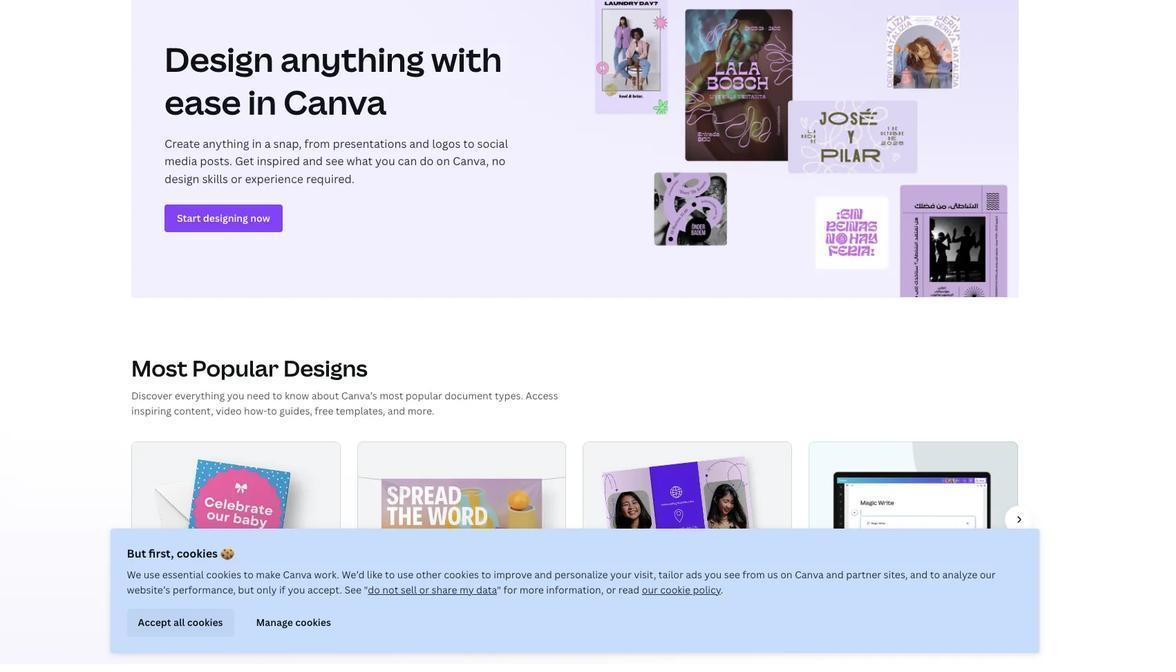 Task type: describe. For each thing, give the bounding box(es) containing it.
guides,
[[280, 405, 312, 418]]

create homepage hero banner image
[[584, 0, 1019, 298]]

to up data
[[482, 568, 492, 582]]

most
[[131, 354, 188, 383]]

we'd
[[342, 568, 365, 582]]

partner
[[847, 568, 882, 582]]

video
[[216, 405, 242, 418]]

2 use from the left
[[398, 568, 414, 582]]

baby shower invitations link
[[131, 442, 341, 620]]

you inside create anything in a snap, from presentations and logos to social media posts. get inspired and see what you can do on canva, no design skills or experience required.
[[375, 154, 395, 169]]

and left partner
[[827, 568, 844, 582]]

free
[[315, 405, 334, 418]]

cookies down 🍪
[[207, 568, 242, 582]]

if
[[280, 584, 286, 597]]

with
[[431, 37, 502, 82]]

we
[[127, 568, 142, 582]]

do not sell or share my data " for more information, or read our cookie policy .
[[368, 584, 724, 597]]

to right need
[[273, 389, 282, 402]]

for
[[504, 584, 518, 597]]

you right if
[[288, 584, 306, 597]]

work.
[[315, 568, 340, 582]]

but
[[238, 584, 255, 597]]

experience
[[245, 171, 304, 187]]

know
[[285, 389, 309, 402]]

manage cookies button
[[245, 609, 343, 637]]

no
[[492, 154, 506, 169]]

logos
[[432, 136, 461, 151]]

information,
[[547, 584, 604, 597]]

make
[[256, 568, 281, 582]]

and inside most popular designs discover everything you need to know about canva's most popular document types. access inspiring content, video how-to guides, free templates, and more.
[[388, 405, 405, 418]]

everything
[[175, 389, 225, 402]]

types.
[[495, 389, 524, 402]]

2 horizontal spatial or
[[607, 584, 617, 597]]

manage cookies
[[257, 616, 331, 629]]

0 horizontal spatial do
[[368, 584, 381, 597]]

visit,
[[635, 568, 657, 582]]

magic write image
[[809, 442, 1018, 599]]

see
[[345, 584, 362, 597]]

designs
[[283, 354, 368, 383]]

1 horizontal spatial or
[[420, 584, 430, 597]]

presentations
[[333, 136, 407, 151]]

brochures image
[[602, 456, 758, 583]]

invitations
[[195, 605, 246, 618]]

or inside create anything in a snap, from presentations and logos to social media posts. get inspired and see what you can do on canva, no design skills or experience required.
[[231, 171, 242, 187]]

about
[[312, 389, 339, 402]]

you up the policy
[[705, 568, 722, 582]]

most
[[380, 389, 403, 402]]

from inside we use essential cookies to make canva work. we'd like to use other cookies to improve and personalize your visit, tailor ads you see from us on canva and partner sites, and to analyze our website's performance, but only if you accept. see "
[[743, 568, 766, 582]]

accept.
[[308, 584, 343, 597]]

and up required.
[[303, 154, 323, 169]]

canva right us
[[795, 568, 824, 582]]

your
[[611, 568, 632, 582]]

design
[[165, 171, 199, 187]]

sell
[[401, 584, 417, 597]]

us
[[768, 568, 779, 582]]

to right like
[[385, 568, 395, 582]]

baby shower invitations image
[[185, 459, 291, 566]]

accept all cookies
[[138, 616, 223, 629]]

how-
[[244, 405, 267, 418]]

accept all cookies button
[[127, 609, 234, 637]]

tailor
[[659, 568, 684, 582]]

essential
[[163, 568, 204, 582]]

on inside we use essential cookies to make canva work. we'd like to use other cookies to improve and personalize your visit, tailor ads you see from us on canva and partner sites, and to analyze our website's performance, but only if you accept. see "
[[781, 568, 793, 582]]

on inside create anything in a snap, from presentations and logos to social media posts. get inspired and see what you can do on canva, no design skills or experience required.
[[437, 154, 450, 169]]

most popular designs discover everything you need to know about canva's most popular document types. access inspiring content, video how-to guides, free templates, and more.
[[131, 354, 558, 418]]

personalize
[[555, 568, 608, 582]]

posts.
[[200, 154, 232, 169]]

accept
[[138, 616, 172, 629]]

performance,
[[173, 584, 236, 597]]

ease
[[165, 80, 241, 125]]

design anything with ease in canva
[[165, 37, 502, 125]]

what
[[347, 154, 373, 169]]

content,
[[174, 405, 213, 418]]

create anything in a snap, from presentations and logos to social media posts. get inspired and see what you can do on canva, no design skills or experience required.
[[165, 136, 508, 187]]

2 " from the left
[[498, 584, 502, 597]]

🍪
[[221, 546, 235, 561]]

first,
[[149, 546, 174, 561]]

canva's
[[341, 389, 377, 402]]

inspired
[[257, 154, 300, 169]]

snap,
[[273, 136, 302, 151]]

not
[[383, 584, 399, 597]]

cookies up essential
[[177, 546, 218, 561]]

document
[[445, 389, 493, 402]]

anything for in
[[203, 136, 249, 151]]

cookies down "accept."
[[296, 616, 331, 629]]



Task type: locate. For each thing, give the bounding box(es) containing it.
to inside create anything in a snap, from presentations and logos to social media posts. get inspired and see what you can do on canva, no design skills or experience required.
[[463, 136, 475, 151]]

policy
[[694, 584, 721, 597]]

all
[[174, 616, 185, 629]]

to
[[463, 136, 475, 151], [273, 389, 282, 402], [267, 405, 277, 418], [244, 568, 254, 582], [385, 568, 395, 582], [482, 568, 492, 582], [931, 568, 941, 582]]

0 horizontal spatial anything
[[203, 136, 249, 151]]

0 horizontal spatial "
[[364, 584, 368, 597]]

discover
[[131, 389, 172, 402]]

improve
[[494, 568, 533, 582]]

in inside create anything in a snap, from presentations and logos to social media posts. get inspired and see what you can do on canva, no design skills or experience required.
[[252, 136, 262, 151]]

ads
[[686, 568, 703, 582]]

do not sell or share my data link
[[368, 584, 498, 597]]

cookies right all
[[188, 616, 223, 629]]

in up the a
[[248, 80, 277, 125]]

or
[[231, 171, 242, 187], [420, 584, 430, 597], [607, 584, 617, 597]]

sites,
[[884, 568, 909, 582]]

1 vertical spatial do
[[368, 584, 381, 597]]

in
[[248, 80, 277, 125], [252, 136, 262, 151]]

0 vertical spatial on
[[437, 154, 450, 169]]

we use essential cookies to make canva work. we'd like to use other cookies to improve and personalize your visit, tailor ads you see from us on canva and partner sites, and to analyze our website's performance, but only if you accept. see "
[[127, 568, 997, 597]]

1 horizontal spatial use
[[398, 568, 414, 582]]

see up required.
[[326, 154, 344, 169]]

0 horizontal spatial see
[[326, 154, 344, 169]]

inspiring
[[131, 405, 172, 418]]

you
[[375, 154, 395, 169], [227, 389, 244, 402], [705, 568, 722, 582], [288, 584, 306, 597]]

skills
[[202, 171, 228, 187]]

or right sell
[[420, 584, 430, 597]]

to up canva,
[[463, 136, 475, 151]]

1 horizontal spatial see
[[725, 568, 741, 582]]

anything inside design anything with ease in canva
[[281, 37, 425, 82]]

but
[[127, 546, 146, 561]]

0 vertical spatial see
[[326, 154, 344, 169]]

canva up if
[[283, 568, 312, 582]]

social
[[477, 136, 508, 151]]

you left can
[[375, 154, 395, 169]]

canva up presentations on the left top of the page
[[283, 80, 387, 125]]

" inside we use essential cookies to make canva work. we'd like to use other cookies to improve and personalize your visit, tailor ads you see from us on canva and partner sites, and to analyze our website's performance, but only if you accept. see "
[[364, 584, 368, 597]]

cookie
[[661, 584, 691, 597]]

and down most
[[388, 405, 405, 418]]

0 horizontal spatial or
[[231, 171, 242, 187]]

0 horizontal spatial our
[[643, 584, 658, 597]]

0 vertical spatial anything
[[281, 37, 425, 82]]

on right us
[[781, 568, 793, 582]]

1 horizontal spatial anything
[[281, 37, 425, 82]]

see inside create anything in a snap, from presentations and logos to social media posts. get inspired and see what you can do on canva, no design skills or experience required.
[[326, 154, 344, 169]]

1 horizontal spatial on
[[781, 568, 793, 582]]

required.
[[306, 171, 355, 187]]

canva
[[283, 80, 387, 125], [283, 568, 312, 582], [795, 568, 824, 582]]

1 vertical spatial see
[[725, 568, 741, 582]]

more
[[520, 584, 544, 597]]

0 vertical spatial in
[[248, 80, 277, 125]]

popular
[[406, 389, 442, 402]]

a
[[265, 136, 271, 151]]

like
[[367, 568, 383, 582]]

our cookie policy link
[[643, 584, 721, 597]]

share
[[432, 584, 458, 597]]

create
[[165, 136, 200, 151]]

1 horizontal spatial "
[[498, 584, 502, 597]]

but first, cookies 🍪
[[127, 546, 235, 561]]

.
[[721, 584, 724, 597]]

shower
[[158, 605, 193, 618]]

our inside we use essential cookies to make canva work. we'd like to use other cookies to improve and personalize your visit, tailor ads you see from us on canva and partner sites, and to analyze our website's performance, but only if you accept. see "
[[981, 568, 997, 582]]

can
[[398, 154, 417, 169]]

from right snap,
[[304, 136, 330, 151]]

canva inside design anything with ease in canva
[[283, 80, 387, 125]]

0 horizontal spatial on
[[437, 154, 450, 169]]

0 vertical spatial from
[[304, 136, 330, 151]]

1 vertical spatial from
[[743, 568, 766, 582]]

use up website's at the bottom left of the page
[[144, 568, 160, 582]]

and up the do not sell or share my data " for more information, or read our cookie policy .
[[535, 568, 553, 582]]

our
[[981, 568, 997, 582], [643, 584, 658, 597]]

0 vertical spatial do
[[420, 154, 434, 169]]

more.
[[408, 405, 434, 418]]

0 horizontal spatial use
[[144, 568, 160, 582]]

1 horizontal spatial do
[[420, 154, 434, 169]]

1 horizontal spatial from
[[743, 568, 766, 582]]

on down logos
[[437, 154, 450, 169]]

0 horizontal spatial from
[[304, 136, 330, 151]]

and right sites,
[[911, 568, 929, 582]]

from inside create anything in a snap, from presentations and logos to social media posts. get inspired and see what you can do on canva, no design skills or experience required.
[[304, 136, 330, 151]]

1 horizontal spatial our
[[981, 568, 997, 582]]

in inside design anything with ease in canva
[[248, 80, 277, 125]]

read
[[619, 584, 640, 597]]

our down the visit,
[[643, 584, 658, 597]]

1 vertical spatial in
[[252, 136, 262, 151]]

1 " from the left
[[364, 584, 368, 597]]

other
[[416, 568, 442, 582]]

to left analyze
[[931, 568, 941, 582]]

anything inside create anything in a snap, from presentations and logos to social media posts. get inspired and see what you can do on canva, no design skills or experience required.
[[203, 136, 249, 151]]

banners image
[[381, 479, 542, 561]]

0 vertical spatial our
[[981, 568, 997, 582]]

need
[[247, 389, 270, 402]]

use up sell
[[398, 568, 414, 582]]

or left the read
[[607, 584, 617, 597]]

templates,
[[336, 405, 385, 418]]

or down get at top
[[231, 171, 242, 187]]

1 use from the left
[[144, 568, 160, 582]]

see inside we use essential cookies to make canva work. we'd like to use other cookies to improve and personalize your visit, tailor ads you see from us on canva and partner sites, and to analyze our website's performance, but only if you accept. see "
[[725, 568, 741, 582]]

access
[[526, 389, 558, 402]]

do inside create anything in a snap, from presentations and logos to social media posts. get inspired and see what you can do on canva, no design skills or experience required.
[[420, 154, 434, 169]]

baby
[[131, 605, 155, 618]]

my
[[460, 584, 474, 597]]

cookies up my
[[444, 568, 480, 582]]

our right analyze
[[981, 568, 997, 582]]

only
[[257, 584, 277, 597]]

analyze
[[943, 568, 978, 582]]

baby shower invitations
[[131, 605, 246, 618]]

1 vertical spatial anything
[[203, 136, 249, 151]]

do right can
[[420, 154, 434, 169]]

do down like
[[368, 584, 381, 597]]

you inside most popular designs discover everything you need to know about canva's most popular document types. access inspiring content, video how-to guides, free templates, and more.
[[227, 389, 244, 402]]

1 vertical spatial on
[[781, 568, 793, 582]]

cookies
[[177, 546, 218, 561], [207, 568, 242, 582], [444, 568, 480, 582], [188, 616, 223, 629], [296, 616, 331, 629]]

popular
[[192, 354, 279, 383]]

you up video
[[227, 389, 244, 402]]

get
[[235, 154, 254, 169]]

manage
[[257, 616, 293, 629]]

" right see at the bottom of the page
[[364, 584, 368, 597]]

and
[[410, 136, 430, 151], [303, 154, 323, 169], [388, 405, 405, 418], [535, 568, 553, 582], [827, 568, 844, 582], [911, 568, 929, 582]]

anything for with
[[281, 37, 425, 82]]

in left the a
[[252, 136, 262, 151]]

" left for
[[498, 584, 502, 597]]

website's
[[127, 584, 171, 597]]

to up but
[[244, 568, 254, 582]]

design
[[165, 37, 274, 82]]

data
[[477, 584, 498, 597]]

1 vertical spatial our
[[643, 584, 658, 597]]

canva,
[[453, 154, 489, 169]]

and up can
[[410, 136, 430, 151]]

from
[[304, 136, 330, 151], [743, 568, 766, 582]]

see right ads
[[725, 568, 741, 582]]

do
[[420, 154, 434, 169], [368, 584, 381, 597]]

from left us
[[743, 568, 766, 582]]

to down need
[[267, 405, 277, 418]]

media
[[165, 154, 197, 169]]



Task type: vqa. For each thing, say whether or not it's contained in the screenshot.
Accept on the bottom left of page
yes



